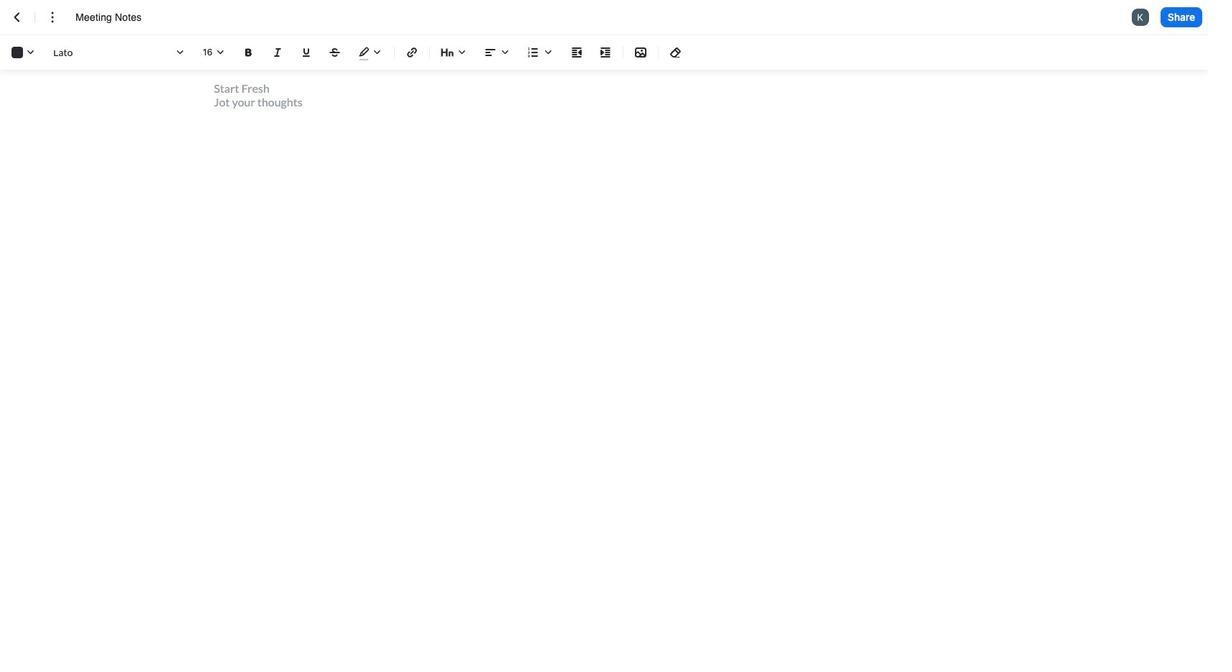 Task type: locate. For each thing, give the bounding box(es) containing it.
italic image
[[269, 44, 286, 61]]

underline image
[[298, 44, 315, 61]]

all notes image
[[9, 9, 26, 26]]

None text field
[[76, 10, 155, 25]]

bold image
[[240, 44, 258, 61]]



Task type: describe. For each thing, give the bounding box(es) containing it.
insert image image
[[633, 44, 650, 61]]

strikethrough image
[[327, 44, 344, 61]]

clear style image
[[668, 44, 685, 61]]

decrease indent image
[[568, 44, 586, 61]]

link image
[[404, 44, 421, 61]]

kendall parks image
[[1132, 9, 1150, 26]]

increase indent image
[[597, 44, 615, 61]]

more image
[[44, 9, 61, 26]]



Task type: vqa. For each thing, say whether or not it's contained in the screenshot.
menu item
no



